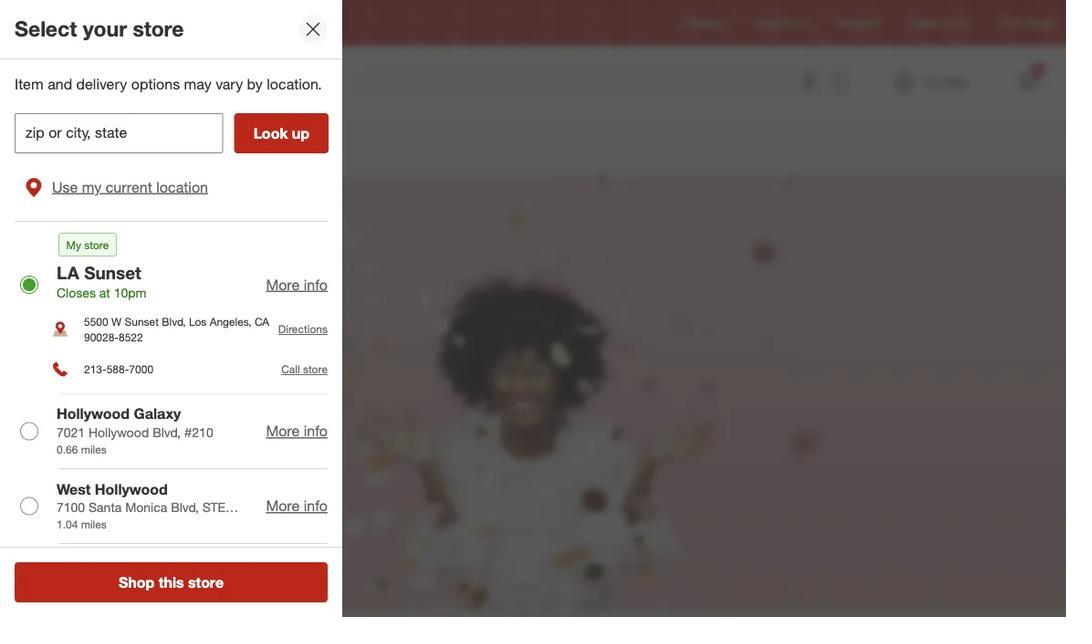 Task type: vqa. For each thing, say whether or not it's contained in the screenshot.
the up
yes



Task type: locate. For each thing, give the bounding box(es) containing it.
more info
[[266, 276, 328, 293], [266, 422, 328, 440], [266, 497, 328, 515]]

info for hollywood galaxy
[[304, 422, 328, 440]]

2 vertical spatial blvd,
[[171, 499, 199, 515]]

call
[[281, 363, 300, 376]]

hollywood up monica
[[95, 480, 168, 498]]

current
[[106, 178, 152, 196]]

0 vertical spatial sunset
[[155, 16, 189, 30]]

0 vertical spatial la
[[138, 16, 152, 30]]

miles
[[81, 443, 107, 456], [81, 518, 107, 531]]

1 more info link from the top
[[266, 276, 328, 293]]

sunset inside dropdown button
[[155, 16, 189, 30]]

your
[[83, 16, 127, 42]]

None radio
[[20, 276, 38, 294], [20, 422, 38, 440], [20, 276, 38, 294], [20, 422, 38, 440]]

0 horizontal spatial registry
[[66, 133, 171, 166]]

registry up current
[[66, 133, 171, 166]]

delivery
[[76, 75, 127, 93]]

more info link right ste
[[266, 497, 328, 515]]

hollywood galaxy 7021 hollywood blvd, #210 0.66 miles
[[57, 405, 213, 456]]

look up button
[[234, 113, 329, 153]]

1.04
[[57, 518, 78, 531]]

0 vertical spatial blvd,
[[162, 315, 186, 328]]

3 more from the top
[[266, 497, 300, 515]]

ad
[[794, 16, 807, 30]]

info for west hollywood
[[304, 497, 328, 515]]

1 horizontal spatial registry
[[686, 16, 726, 30]]

my store
[[66, 238, 109, 251]]

la up 'closes'
[[57, 262, 79, 283]]

store
[[133, 16, 184, 42], [84, 238, 109, 251], [303, 363, 328, 376], [188, 573, 224, 591]]

registry
[[686, 16, 726, 30], [66, 133, 171, 166]]

store right your
[[133, 16, 184, 42]]

my
[[82, 178, 102, 196]]

1 more info from the top
[[266, 276, 328, 293]]

store right this
[[188, 573, 224, 591]]

1 vertical spatial info
[[304, 422, 328, 440]]

10pm
[[114, 285, 146, 301]]

213-
[[84, 363, 107, 376]]

1 info from the top
[[304, 276, 328, 293]]

hollywood
[[57, 405, 130, 423], [89, 424, 149, 440], [95, 480, 168, 498]]

sunset up item and delivery options may vary by location.
[[155, 16, 189, 30]]

3 more info from the top
[[266, 497, 328, 515]]

search
[[823, 75, 866, 93]]

1 vertical spatial registry
[[66, 133, 171, 166]]

may
[[184, 75, 212, 93]]

more info for west hollywood
[[266, 497, 328, 515]]

by
[[247, 75, 263, 93]]

hollywood down galaxy on the bottom of page
[[89, 424, 149, 440]]

201
[[57, 518, 78, 533]]

more
[[266, 276, 300, 293], [266, 422, 300, 440], [266, 497, 300, 515]]

use my current location link
[[15, 164, 328, 210]]

1 vertical spatial blvd,
[[153, 424, 181, 440]]

los
[[189, 315, 207, 328]]

more for west hollywood
[[266, 497, 300, 515]]

vary
[[216, 75, 243, 93]]

sunset for la sunset
[[155, 16, 189, 30]]

1.04 miles
[[57, 518, 107, 531]]

2 info from the top
[[304, 422, 328, 440]]

item and delivery options may vary by location.
[[15, 75, 322, 93]]

la inside dropdown button
[[138, 16, 152, 30]]

more info link for west hollywood
[[266, 497, 328, 515]]

sunset
[[155, 16, 189, 30], [84, 262, 141, 283], [125, 315, 159, 328]]

sunset up 8522
[[125, 315, 159, 328]]

1 vertical spatial sunset
[[84, 262, 141, 283]]

more down call
[[266, 422, 300, 440]]

blvd, down galaxy on the bottom of page
[[153, 424, 181, 440]]

circle
[[942, 16, 971, 30]]

0 vertical spatial info
[[304, 276, 328, 293]]

0 vertical spatial miles
[[81, 443, 107, 456]]

hollywood inside 'west hollywood 7100 santa monica blvd, ste 201'
[[95, 480, 168, 498]]

2 vertical spatial sunset
[[125, 315, 159, 328]]

info for la sunset
[[304, 276, 328, 293]]

more info right ste
[[266, 497, 328, 515]]

galaxy
[[134, 405, 181, 423]]

this
[[159, 573, 184, 591]]

more info link down call
[[266, 422, 328, 440]]

look up
[[253, 124, 310, 142]]

find
[[1000, 16, 1021, 30]]

0 vertical spatial more info
[[266, 276, 328, 293]]

2 vertical spatial hollywood
[[95, 480, 168, 498]]

2 vertical spatial info
[[304, 497, 328, 515]]

more info up the directions
[[266, 276, 328, 293]]

more info down call
[[266, 422, 328, 440]]

sunset up "at"
[[84, 262, 141, 283]]

1 vertical spatial more info
[[266, 422, 328, 440]]

2 miles from the top
[[81, 518, 107, 531]]

weekly
[[755, 16, 791, 30]]

0 vertical spatial more info link
[[266, 276, 328, 293]]

west hollywood 7100 santa monica blvd, ste 201
[[57, 480, 225, 533]]

target circle
[[909, 16, 971, 30]]

blvd, left los
[[162, 315, 186, 328]]

3 info from the top
[[304, 497, 328, 515]]

1 more from the top
[[266, 276, 300, 293]]

1 vertical spatial more info link
[[266, 422, 328, 440]]

more info for la sunset
[[266, 276, 328, 293]]

select
[[15, 16, 77, 42]]

search button
[[823, 62, 866, 106]]

la
[[138, 16, 152, 30], [57, 262, 79, 283]]

1 vertical spatial miles
[[81, 518, 107, 531]]

more info link
[[266, 276, 328, 293], [266, 422, 328, 440], [266, 497, 328, 515]]

ca
[[255, 315, 269, 328]]

2 more from the top
[[266, 422, 300, 440]]

4 link
[[1008, 62, 1048, 102]]

miles right 0.66
[[81, 443, 107, 456]]

at
[[99, 285, 110, 301]]

None radio
[[20, 497, 38, 515]]

la inside la sunset closes at 10pm
[[57, 262, 79, 283]]

more up ca
[[266, 276, 300, 293]]

None text field
[[15, 113, 223, 153]]

2 more info link from the top
[[266, 422, 328, 440]]

up
[[292, 124, 310, 142]]

2 vertical spatial more
[[266, 497, 300, 515]]

3 more info link from the top
[[266, 497, 328, 515]]

2 more info from the top
[[266, 422, 328, 440]]

more for hollywood galaxy
[[266, 422, 300, 440]]

2 vertical spatial more info link
[[266, 497, 328, 515]]

use my current location
[[52, 178, 208, 196]]

1 vertical spatial more
[[266, 422, 300, 440]]

la sunset button
[[104, 6, 201, 39]]

info
[[304, 276, 328, 293], [304, 422, 328, 440], [304, 497, 328, 515]]

0 horizontal spatial la
[[57, 262, 79, 283]]

1 horizontal spatial la
[[138, 16, 152, 30]]

0 vertical spatial more
[[266, 276, 300, 293]]

more right ste
[[266, 497, 300, 515]]

1 miles from the top
[[81, 443, 107, 456]]

blvd,
[[162, 315, 186, 328], [153, 424, 181, 440], [171, 499, 199, 515]]

What can we help you find? suggestions appear below search field
[[146, 62, 835, 102]]

miles inside hollywood galaxy 7021 hollywood blvd, #210 0.66 miles
[[81, 443, 107, 456]]

more info link up the directions
[[266, 276, 328, 293]]

miles down "santa"
[[81, 518, 107, 531]]

la for la sunset closes at 10pm
[[57, 262, 79, 283]]

registry left weekly
[[686, 16, 726, 30]]

sunset inside la sunset closes at 10pm
[[84, 262, 141, 283]]

blvd, left ste
[[171, 499, 199, 515]]

la right your
[[138, 16, 152, 30]]

closes
[[57, 285, 96, 301]]

1 vertical spatial la
[[57, 262, 79, 283]]

store right "my"
[[84, 238, 109, 251]]

hollywood up 7021
[[57, 405, 130, 423]]

5500 w sunset blvd, los angeles, ca 90028-8522 directions
[[84, 315, 328, 344]]

2 vertical spatial more info
[[266, 497, 328, 515]]

santa
[[89, 499, 122, 515]]

store inside button
[[188, 573, 224, 591]]

location.
[[267, 75, 322, 93]]

registry link
[[686, 15, 726, 31]]



Task type: describe. For each thing, give the bounding box(es) containing it.
and
[[48, 75, 72, 93]]

1 vertical spatial hollywood
[[89, 424, 149, 440]]

shop this store button
[[15, 562, 328, 603]]

shop this store
[[119, 573, 224, 591]]

find stores
[[1000, 16, 1055, 30]]

monica
[[125, 499, 167, 515]]

90028-
[[84, 330, 119, 344]]

7100
[[57, 499, 85, 515]]

weekly ad
[[755, 16, 807, 30]]

213-588-7000
[[84, 363, 153, 376]]

redcard link
[[836, 15, 880, 31]]

ste
[[202, 499, 225, 515]]

blvd, inside 'west hollywood 7100 santa monica blvd, ste 201'
[[171, 499, 199, 515]]

la for la sunset
[[138, 16, 152, 30]]

stores
[[1024, 16, 1055, 30]]

7021
[[57, 424, 85, 440]]

my
[[66, 238, 81, 251]]

none radio inside select your store dialog
[[20, 497, 38, 515]]

location
[[156, 178, 208, 196]]

la sunset
[[138, 16, 189, 30]]

588-
[[107, 363, 129, 376]]

more for la sunset
[[266, 276, 300, 293]]

la sunset closes at 10pm
[[57, 262, 146, 301]]

none text field inside select your store dialog
[[15, 113, 223, 153]]

5500
[[84, 315, 108, 328]]

0.66
[[57, 443, 78, 456]]

shop
[[119, 573, 155, 591]]

use
[[52, 178, 78, 196]]

more info link for la sunset
[[266, 276, 328, 293]]

4
[[1035, 64, 1041, 76]]

call store
[[281, 363, 328, 376]]

7000
[[129, 363, 153, 376]]

directions
[[278, 322, 328, 336]]

0 vertical spatial hollywood
[[57, 405, 130, 423]]

sunset inside 5500 w sunset blvd, los angeles, ca 90028-8522 directions
[[125, 315, 159, 328]]

directions link
[[278, 322, 328, 336]]

blvd, inside hollywood galaxy 7021 hollywood blvd, #210 0.66 miles
[[153, 424, 181, 440]]

store right call
[[303, 363, 328, 376]]

angeles,
[[210, 315, 252, 328]]

select your store dialog
[[0, 0, 342, 617]]

weekly ad link
[[755, 15, 807, 31]]

call store link
[[281, 363, 328, 376]]

w
[[111, 315, 122, 328]]

options
[[131, 75, 180, 93]]

look
[[253, 124, 288, 142]]

item
[[15, 75, 44, 93]]

more info link for hollywood galaxy
[[266, 422, 328, 440]]

blvd, inside 5500 w sunset blvd, los angeles, ca 90028-8522 directions
[[162, 315, 186, 328]]

redcard
[[836, 16, 880, 30]]

#210
[[184, 424, 213, 440]]

find stores link
[[1000, 15, 1055, 31]]

more info for hollywood galaxy
[[266, 422, 328, 440]]

0 vertical spatial registry
[[686, 16, 726, 30]]

target circle link
[[909, 15, 971, 31]]

select your store
[[15, 16, 184, 42]]

sunset for la sunset closes at 10pm
[[84, 262, 141, 283]]

west
[[57, 480, 91, 498]]

target
[[909, 16, 939, 30]]

8522
[[119, 330, 143, 344]]



